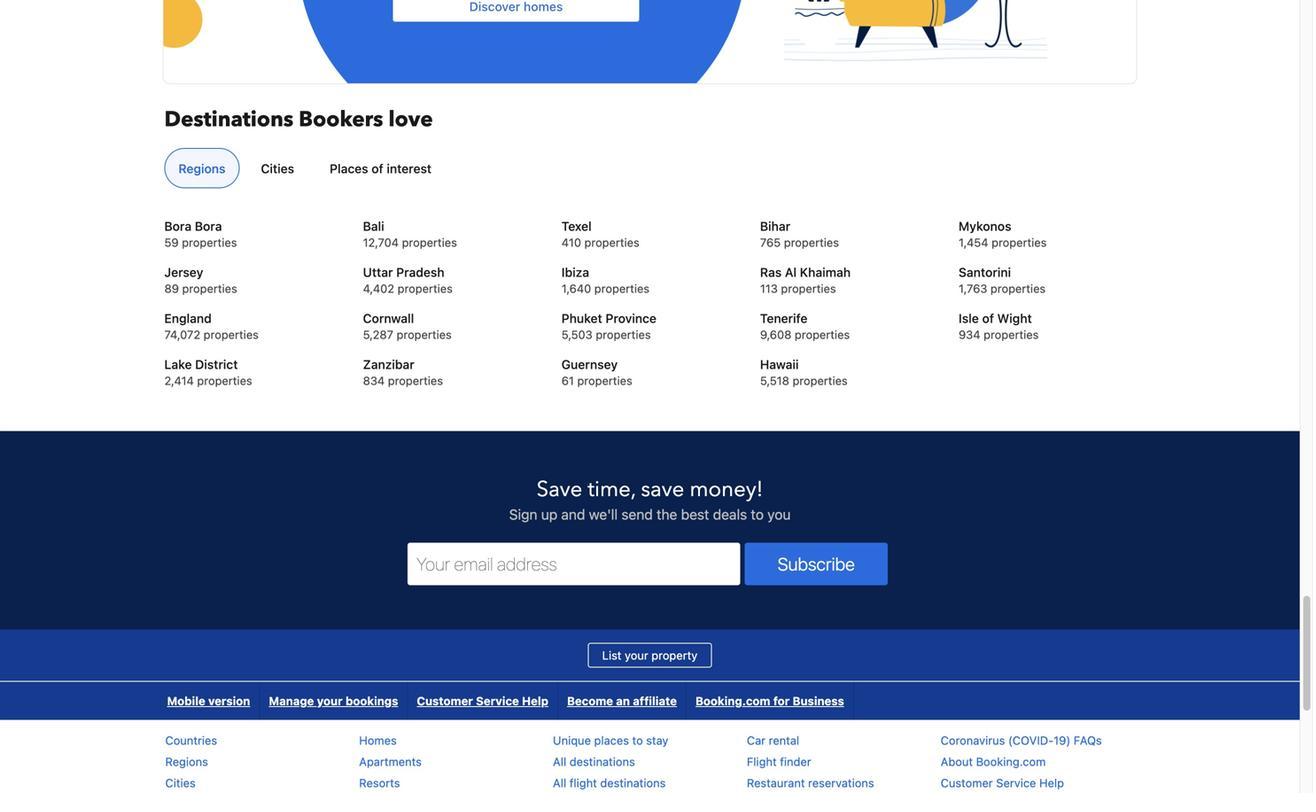 Task type: describe. For each thing, give the bounding box(es) containing it.
4,402
[[363, 282, 394, 295]]

12,704
[[363, 236, 399, 249]]

destinations bookers love
[[164, 105, 433, 134]]

customer service help
[[417, 694, 549, 708]]

2,414
[[164, 374, 194, 387]]

customer inside the coronavirus (covid-19) faqs about booking.com customer service help
[[941, 776, 993, 790]]

tab list containing regions
[[157, 148, 1136, 189]]

time,
[[588, 475, 636, 504]]

properties inside hawaii 5,518 properties
[[793, 374, 848, 387]]

england 74,072 properties
[[164, 311, 259, 341]]

interest
[[387, 161, 432, 176]]

phuket province link
[[562, 310, 738, 327]]

santorini
[[959, 265, 1011, 280]]

cities inside button
[[261, 161, 294, 176]]

places of interest button
[[316, 148, 446, 188]]

properties inside jersey 89 properties
[[182, 282, 237, 295]]

isle of wight 934 properties
[[959, 311, 1039, 341]]

1,763
[[959, 282, 988, 295]]

guernsey 61 properties
[[562, 357, 633, 387]]

mobile version link
[[158, 682, 259, 720]]

help inside "link"
[[522, 694, 549, 708]]

1 all from the top
[[553, 755, 567, 768]]

bihar 765 properties
[[760, 219, 839, 249]]

0 horizontal spatial booking.com
[[696, 694, 771, 708]]

your for list
[[625, 649, 649, 662]]

customer inside "link"
[[417, 694, 473, 708]]

1 vertical spatial destinations
[[600, 776, 666, 790]]

flight
[[570, 776, 597, 790]]

save
[[537, 475, 583, 504]]

coronavirus (covid-19) faqs link
[[941, 734, 1102, 747]]

car rental link
[[747, 734, 800, 747]]

113
[[760, 282, 778, 295]]

coronavirus
[[941, 734, 1005, 747]]

bali link
[[363, 218, 540, 235]]

become an affiliate
[[567, 694, 677, 708]]

1,454
[[959, 236, 989, 249]]

properties inside lake district 2,414 properties
[[197, 374, 252, 387]]

properties inside bihar 765 properties
[[784, 236, 839, 249]]

province
[[606, 311, 657, 326]]

faqs
[[1074, 734, 1102, 747]]

of for interest
[[372, 161, 384, 176]]

properties inside 'ras al khaimah 113 properties'
[[781, 282, 836, 295]]

mobile
[[167, 694, 205, 708]]

to inside save time, save money! sign up and we'll send the best deals to you
[[751, 506, 764, 523]]

cornwall 5,287 properties
[[363, 311, 452, 341]]

best
[[681, 506, 709, 523]]

rental
[[769, 734, 800, 747]]

service inside the coronavirus (covid-19) faqs about booking.com customer service help
[[996, 776, 1037, 790]]

texel 410 properties
[[562, 219, 640, 249]]

wight
[[998, 311, 1032, 326]]

your for manage
[[317, 694, 343, 708]]

5,503
[[562, 328, 593, 341]]

destinations
[[164, 105, 294, 134]]

homes link
[[359, 734, 397, 747]]

england
[[164, 311, 212, 326]]

apartments link
[[359, 755, 422, 768]]

love
[[389, 105, 433, 134]]

flight finder link
[[747, 755, 812, 768]]

tenerife
[[760, 311, 808, 326]]

2 bora from the left
[[195, 219, 222, 234]]

zanzibar link
[[363, 356, 540, 374]]

2 all from the top
[[553, 776, 567, 790]]

ibiza
[[562, 265, 589, 280]]

89
[[164, 282, 179, 295]]

ras al khaimah 113 properties
[[760, 265, 851, 295]]

mykonos
[[959, 219, 1012, 234]]

bali
[[363, 219, 384, 234]]

navigation inside save time, save money! footer
[[158, 682, 854, 720]]

customer service help link for manage your bookings
[[408, 682, 558, 720]]

booking.com for business link
[[687, 682, 853, 720]]

0 vertical spatial destinations
[[570, 755, 635, 768]]

properties inside the guernsey 61 properties
[[577, 374, 633, 387]]

places of interest
[[330, 161, 432, 176]]

save time, save money! sign up and we'll send the best deals to you
[[509, 475, 791, 523]]

restaurant
[[747, 776, 805, 790]]

74,072
[[164, 328, 200, 341]]

manage your bookings link
[[260, 682, 407, 720]]

you
[[768, 506, 791, 523]]

ras
[[760, 265, 782, 280]]

ras al khaimah link
[[760, 264, 937, 281]]

properties inside mykonos 1,454 properties
[[992, 236, 1047, 249]]

properties inside tenerife 9,608 properties
[[795, 328, 850, 341]]

cornwall
[[363, 311, 414, 326]]

restaurant reservations link
[[747, 776, 874, 790]]

bora bora link
[[164, 218, 341, 235]]

zanzibar 834 properties
[[363, 357, 443, 387]]

regions inside countries regions cities
[[165, 755, 208, 768]]

mykonos link
[[959, 218, 1136, 235]]

pradesh
[[396, 265, 445, 280]]

1 bora from the left
[[164, 219, 192, 234]]

booking.com for business
[[696, 694, 844, 708]]

bookers
[[299, 105, 383, 134]]

cities inside countries regions cities
[[165, 776, 196, 790]]

service inside "link"
[[476, 694, 519, 708]]

properties inside england 74,072 properties
[[204, 328, 259, 341]]

hawaii
[[760, 357, 799, 372]]

765
[[760, 236, 781, 249]]

car rental flight finder restaurant reservations
[[747, 734, 874, 790]]

jersey link
[[164, 264, 341, 281]]

list your property
[[602, 649, 698, 662]]

about booking.com link
[[941, 755, 1046, 768]]

bihar link
[[760, 218, 937, 235]]

sign
[[509, 506, 538, 523]]



Task type: locate. For each thing, give the bounding box(es) containing it.
regions button
[[164, 148, 240, 188]]

0 horizontal spatial service
[[476, 694, 519, 708]]

all flight destinations link
[[553, 776, 666, 790]]

hawaii 5,518 properties
[[760, 357, 848, 387]]

customer right bookings
[[417, 694, 473, 708]]

properties down zanzibar
[[388, 374, 443, 387]]

bora up 59
[[164, 219, 192, 234]]

1 vertical spatial of
[[983, 311, 994, 326]]

properties up ibiza 1,640 properties
[[585, 236, 640, 249]]

1 vertical spatial service
[[996, 776, 1037, 790]]

and
[[561, 506, 585, 523]]

1 horizontal spatial cities
[[261, 161, 294, 176]]

bora
[[164, 219, 192, 234], [195, 219, 222, 234]]

cities down destinations bookers love
[[261, 161, 294, 176]]

save time, save money! footer
[[0, 430, 1300, 793]]

0 vertical spatial to
[[751, 506, 764, 523]]

properties inside isle of wight 934 properties
[[984, 328, 1039, 341]]

cornwall link
[[363, 310, 540, 327]]

navigation
[[158, 682, 854, 720]]

properties down guernsey
[[577, 374, 633, 387]]

help down 19)
[[1040, 776, 1065, 790]]

properties down jersey
[[182, 282, 237, 295]]

customer down about
[[941, 776, 993, 790]]

1 vertical spatial regions
[[165, 755, 208, 768]]

properties inside santorini 1,763 properties
[[991, 282, 1046, 295]]

santorini link
[[959, 264, 1136, 281]]

booking.com down coronavirus (covid-19) faqs link
[[976, 755, 1046, 768]]

zanzibar
[[363, 357, 415, 372]]

reservations
[[808, 776, 874, 790]]

lake district link
[[164, 356, 341, 374]]

to
[[751, 506, 764, 523], [632, 734, 643, 747]]

ibiza 1,640 properties
[[562, 265, 650, 295]]

places
[[330, 161, 368, 176]]

uttar
[[363, 265, 393, 280]]

of
[[372, 161, 384, 176], [983, 311, 994, 326]]

1 vertical spatial your
[[317, 694, 343, 708]]

save
[[641, 475, 685, 504]]

1 vertical spatial customer service help link
[[941, 776, 1065, 790]]

1 horizontal spatial customer service help link
[[941, 776, 1065, 790]]

1,640
[[562, 282, 591, 295]]

0 vertical spatial your
[[625, 649, 649, 662]]

resorts link
[[359, 776, 400, 790]]

help inside the coronavirus (covid-19) faqs about booking.com customer service help
[[1040, 776, 1065, 790]]

to left stay
[[632, 734, 643, 747]]

1 horizontal spatial help
[[1040, 776, 1065, 790]]

to left you
[[751, 506, 764, 523]]

9,608
[[760, 328, 792, 341]]

regions inside button
[[179, 161, 226, 176]]

properties down bali link
[[402, 236, 457, 249]]

0 horizontal spatial cities
[[165, 776, 196, 790]]

properties down england link
[[204, 328, 259, 341]]

1 vertical spatial to
[[632, 734, 643, 747]]

texel
[[562, 219, 592, 234]]

properties
[[182, 236, 237, 249], [402, 236, 457, 249], [585, 236, 640, 249], [784, 236, 839, 249], [992, 236, 1047, 249], [182, 282, 237, 295], [398, 282, 453, 295], [595, 282, 650, 295], [781, 282, 836, 295], [991, 282, 1046, 295], [204, 328, 259, 341], [397, 328, 452, 341], [596, 328, 651, 341], [795, 328, 850, 341], [984, 328, 1039, 341], [197, 374, 252, 387], [388, 374, 443, 387], [577, 374, 633, 387], [793, 374, 848, 387]]

properties down mykonos link
[[992, 236, 1047, 249]]

properties up khaimah
[[784, 236, 839, 249]]

homes apartments resorts
[[359, 734, 422, 790]]

1 horizontal spatial to
[[751, 506, 764, 523]]

booking.com
[[696, 694, 771, 708], [976, 755, 1046, 768]]

money!
[[690, 475, 764, 504]]

(covid-
[[1009, 734, 1054, 747]]

bali 12,704 properties
[[363, 219, 457, 249]]

1 vertical spatial cities
[[165, 776, 196, 790]]

stay
[[646, 734, 669, 747]]

customer service help link for about booking.com
[[941, 776, 1065, 790]]

version
[[208, 694, 250, 708]]

1 horizontal spatial of
[[983, 311, 994, 326]]

properties down hawaii 'link'
[[793, 374, 848, 387]]

properties up wight
[[991, 282, 1046, 295]]

finder
[[780, 755, 812, 768]]

england link
[[164, 310, 341, 327]]

0 vertical spatial help
[[522, 694, 549, 708]]

properties down khaimah
[[781, 282, 836, 295]]

properties down tenerife link
[[795, 328, 850, 341]]

your right manage
[[317, 694, 343, 708]]

santorini 1,763 properties
[[959, 265, 1046, 295]]

of right 'isle'
[[983, 311, 994, 326]]

0 vertical spatial customer
[[417, 694, 473, 708]]

properties up province
[[595, 282, 650, 295]]

0 horizontal spatial your
[[317, 694, 343, 708]]

properties down wight
[[984, 328, 1039, 341]]

regions down destinations
[[179, 161, 226, 176]]

tenerife 9,608 properties
[[760, 311, 850, 341]]

0 vertical spatial booking.com
[[696, 694, 771, 708]]

properties inside cornwall 5,287 properties
[[397, 328, 452, 341]]

1 horizontal spatial service
[[996, 776, 1037, 790]]

phuket province 5,503 properties
[[562, 311, 657, 341]]

lake district 2,414 properties
[[164, 357, 252, 387]]

unique
[[553, 734, 591, 747]]

properties down 'pradesh'
[[398, 282, 453, 295]]

properties inside bali 12,704 properties
[[402, 236, 457, 249]]

19)
[[1054, 734, 1071, 747]]

0 vertical spatial service
[[476, 694, 519, 708]]

5,518
[[760, 374, 790, 387]]

destinations up all flight destinations "link"
[[570, 755, 635, 768]]

0 horizontal spatial of
[[372, 161, 384, 176]]

of right places
[[372, 161, 384, 176]]

properties inside 'phuket province 5,503 properties'
[[596, 328, 651, 341]]

subscribe button
[[745, 543, 888, 585]]

all destinations link
[[553, 755, 635, 768]]

all left flight on the bottom left
[[553, 776, 567, 790]]

become
[[567, 694, 613, 708]]

destinations
[[570, 755, 635, 768], [600, 776, 666, 790]]

manage your bookings
[[269, 694, 398, 708]]

uttar pradesh link
[[363, 264, 540, 281]]

59
[[164, 236, 179, 249]]

bora bora 59 properties
[[164, 219, 237, 249]]

jersey
[[164, 265, 203, 280]]

flight
[[747, 755, 777, 768]]

0 vertical spatial regions
[[179, 161, 226, 176]]

properties down the cornwall link
[[397, 328, 452, 341]]

properties inside texel 410 properties
[[585, 236, 640, 249]]

your inside navigation
[[317, 694, 343, 708]]

manage
[[269, 694, 314, 708]]

ibiza link
[[562, 264, 738, 281]]

we'll
[[589, 506, 618, 523]]

guernsey link
[[562, 356, 738, 374]]

deals
[[713, 506, 747, 523]]

regions down countries
[[165, 755, 208, 768]]

properties down province
[[596, 328, 651, 341]]

resorts
[[359, 776, 400, 790]]

0 horizontal spatial customer
[[417, 694, 473, 708]]

410
[[562, 236, 581, 249]]

of for wight
[[983, 311, 994, 326]]

0 vertical spatial customer service help link
[[408, 682, 558, 720]]

isle
[[959, 311, 979, 326]]

khaimah
[[800, 265, 851, 280]]

business
[[793, 694, 844, 708]]

1 vertical spatial booking.com
[[976, 755, 1046, 768]]

coronavirus (covid-19) faqs about booking.com customer service help
[[941, 734, 1102, 790]]

of inside isle of wight 934 properties
[[983, 311, 994, 326]]

unique places to stay link
[[553, 734, 669, 747]]

about
[[941, 755, 973, 768]]

1 horizontal spatial bora
[[195, 219, 222, 234]]

booking.com inside the coronavirus (covid-19) faqs about booking.com customer service help
[[976, 755, 1046, 768]]

to inside "unique places to stay all destinations all flight destinations"
[[632, 734, 643, 747]]

0 horizontal spatial to
[[632, 734, 643, 747]]

countries
[[165, 734, 217, 747]]

cities down regions 'link' at the bottom of page
[[165, 776, 196, 790]]

apartments
[[359, 755, 422, 768]]

1 horizontal spatial customer
[[941, 776, 993, 790]]

1 vertical spatial help
[[1040, 776, 1065, 790]]

cities
[[261, 161, 294, 176], [165, 776, 196, 790]]

of inside button
[[372, 161, 384, 176]]

properties right 59
[[182, 236, 237, 249]]

district
[[195, 357, 238, 372]]

up
[[541, 506, 558, 523]]

all down unique
[[553, 755, 567, 768]]

your
[[625, 649, 649, 662], [317, 694, 343, 708]]

navigation containing mobile version
[[158, 682, 854, 720]]

1 vertical spatial customer
[[941, 776, 993, 790]]

help left become
[[522, 694, 549, 708]]

0 horizontal spatial help
[[522, 694, 549, 708]]

your right list
[[625, 649, 649, 662]]

0 horizontal spatial customer service help link
[[408, 682, 558, 720]]

bora up jersey
[[195, 219, 222, 234]]

0 vertical spatial all
[[553, 755, 567, 768]]

lake
[[164, 357, 192, 372]]

1 horizontal spatial booking.com
[[976, 755, 1046, 768]]

destinations down 'all destinations' link
[[600, 776, 666, 790]]

tab list
[[157, 148, 1136, 189]]

jersey 89 properties
[[164, 265, 237, 295]]

properties down district
[[197, 374, 252, 387]]

become an affiliate link
[[558, 682, 686, 720]]

0 vertical spatial of
[[372, 161, 384, 176]]

properties inside "uttar pradesh 4,402 properties"
[[398, 282, 453, 295]]

properties inside ibiza 1,640 properties
[[595, 282, 650, 295]]

1 horizontal spatial your
[[625, 649, 649, 662]]

934
[[959, 328, 981, 341]]

places
[[594, 734, 629, 747]]

1 vertical spatial all
[[553, 776, 567, 790]]

bookings
[[346, 694, 398, 708]]

list your property link
[[588, 643, 712, 668]]

properties inside zanzibar 834 properties
[[388, 374, 443, 387]]

tenerife link
[[760, 310, 937, 327]]

an
[[616, 694, 630, 708]]

0 vertical spatial cities
[[261, 161, 294, 176]]

properties inside bora bora 59 properties
[[182, 236, 237, 249]]

booking.com up 'car'
[[696, 694, 771, 708]]

Your email address email field
[[408, 543, 741, 585]]

0 horizontal spatial bora
[[164, 219, 192, 234]]

phuket
[[562, 311, 603, 326]]



Task type: vqa. For each thing, say whether or not it's contained in the screenshot.
the topmost CITIES
yes



